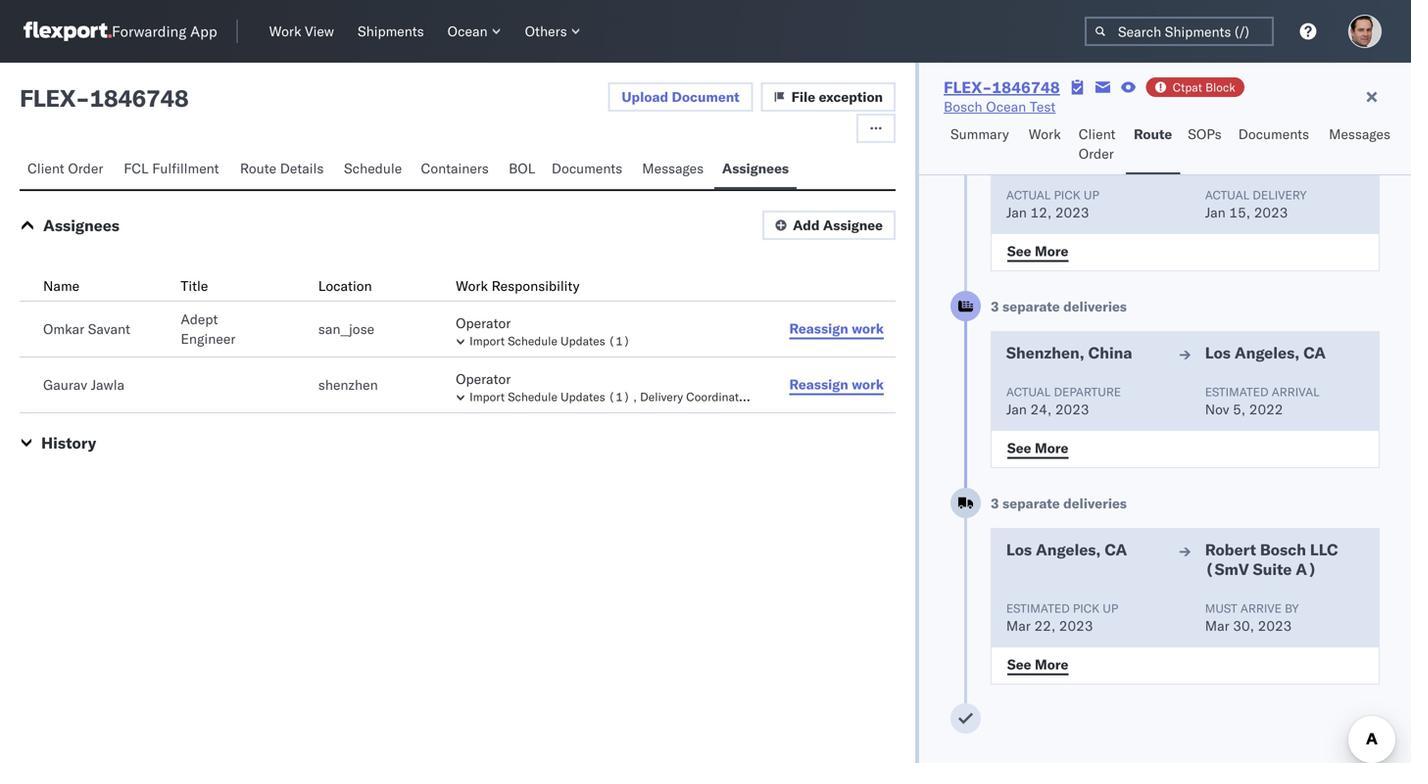 Task type: locate. For each thing, give the bounding box(es) containing it.
0 vertical spatial ocean
[[448, 23, 488, 40]]

order inside client order
[[1079, 145, 1114, 162]]

schedule
[[344, 160, 402, 177], [508, 334, 558, 348], [508, 390, 558, 404]]

estimated up 5,
[[1205, 385, 1269, 399]]

china
[[1089, 343, 1133, 363]]

bosch left llc
[[1260, 540, 1307, 560]]

up inside actual pick up jan 12, 2023
[[1084, 188, 1100, 202]]

0 horizontal spatial client order
[[27, 160, 103, 177]]

2 vertical spatial see more button
[[996, 651, 1081, 680]]

view
[[305, 23, 334, 40]]

see down 24,
[[1008, 440, 1032, 457]]

estimated up 22, at bottom right
[[1007, 601, 1070, 616]]

0 vertical spatial angeles,
[[1235, 343, 1300, 363]]

test
[[1030, 98, 1056, 115]]

1 vertical spatial updates
[[561, 390, 605, 404]]

1 vertical spatial route
[[240, 160, 276, 177]]

pick for jan 12, 2023
[[1054, 188, 1081, 202]]

2022
[[1250, 401, 1284, 418]]

2 vertical spatial see more
[[1008, 656, 1069, 673]]

1 mar from the left
[[1007, 618, 1031, 635]]

1 3 separate deliveries from the top
[[991, 298, 1127, 315]]

mar left 22, at bottom right
[[1007, 618, 1031, 635]]

location
[[318, 277, 372, 295]]

route details button
[[232, 151, 336, 189]]

los angeles, ca
[[1205, 343, 1326, 363], [1007, 540, 1127, 560]]

1 vertical spatial estimated
[[1007, 601, 1070, 616]]

1 vertical spatial assignees button
[[43, 216, 120, 235]]

0 vertical spatial los angeles, ca
[[1205, 343, 1326, 363]]

up
[[1084, 188, 1100, 202], [1103, 601, 1119, 616]]

arrival
[[1272, 385, 1320, 399]]

Search Shipments (/) text field
[[1085, 17, 1274, 46]]

0 horizontal spatial route
[[240, 160, 276, 177]]

1 vertical spatial messages
[[642, 160, 704, 177]]

shenzhen, china
[[1007, 343, 1133, 363]]

-
[[76, 83, 90, 113]]

operator down import schedule updates                (1)
[[456, 371, 511, 388]]

bosch ocean test
[[944, 98, 1056, 115]]

jan for jan 15, 2023
[[1205, 204, 1226, 221]]

ca up estimated pick up mar 22, 2023
[[1105, 540, 1127, 560]]

work left view
[[269, 23, 301, 40]]

1 horizontal spatial bosch
[[1260, 540, 1307, 560]]

import down import schedule updates                (1)
[[470, 390, 505, 404]]

see more for shenzhen,
[[1008, 440, 1069, 457]]

(1) right coordination
[[759, 390, 781, 404]]

1 horizontal spatial assignees button
[[714, 151, 797, 189]]

gaurav jawla
[[43, 376, 125, 394]]

0 vertical spatial more
[[1035, 243, 1069, 260]]

schedule down import schedule updates                (1)
[[508, 390, 558, 404]]

jan left 24,
[[1007, 401, 1027, 418]]

see for shenzhen,
[[1008, 440, 1032, 457]]

0 vertical spatial messages
[[1329, 125, 1391, 143]]

1846748 up test
[[992, 77, 1060, 97]]

1 updates from the top
[[561, 334, 605, 348]]

bosch inside bosch ocean test link
[[944, 98, 983, 115]]

client order button left fcl
[[20, 151, 116, 189]]

2 reassign work button from the top
[[778, 371, 896, 400]]

see down estimated pick up mar 22, 2023
[[1008, 656, 1032, 673]]

2 see more from the top
[[1008, 440, 1069, 457]]

1 horizontal spatial client order
[[1079, 125, 1116, 162]]

schedule right details
[[344, 160, 402, 177]]

mar for mar 30, 2023
[[1205, 618, 1230, 635]]

1 vertical spatial operator
[[456, 371, 511, 388]]

0 vertical spatial 3
[[991, 298, 999, 315]]

actual up 15,
[[1205, 188, 1250, 202]]

actual
[[1007, 188, 1051, 202], [1205, 188, 1250, 202], [1007, 385, 1051, 399]]

2 deliveries from the top
[[1064, 495, 1127, 512]]

pick inside actual pick up jan 12, 2023
[[1054, 188, 1081, 202]]

shipments link
[[350, 19, 432, 44]]

mar down must
[[1205, 618, 1230, 635]]

summary
[[951, 125, 1009, 143]]

1 horizontal spatial ocean
[[986, 98, 1027, 115]]

3 see from the top
[[1008, 656, 1032, 673]]

import schedule updates                (1)            , delivery coordination                (1)
[[470, 390, 781, 404]]

1 horizontal spatial mar
[[1205, 618, 1230, 635]]

0 vertical spatial import
[[470, 334, 505, 348]]

0 horizontal spatial client order button
[[20, 151, 116, 189]]

forwarding
[[112, 22, 187, 41]]

0 vertical spatial documents
[[1239, 125, 1310, 143]]

see more down 22, at bottom right
[[1008, 656, 1069, 673]]

actual up 12,
[[1007, 188, 1051, 202]]

bosch down flex-
[[944, 98, 983, 115]]

3
[[991, 298, 999, 315], [991, 495, 999, 512]]

client
[[1079, 125, 1116, 143], [27, 160, 64, 177]]

1 deliveries from the top
[[1064, 298, 1127, 315]]

assignees
[[722, 160, 789, 177], [43, 216, 120, 235]]

assignees button
[[714, 151, 797, 189], [43, 216, 120, 235]]

1 vertical spatial see
[[1008, 440, 1032, 457]]

0 vertical spatial route
[[1134, 125, 1173, 143]]

up for jan 12, 2023
[[1084, 188, 1100, 202]]

deliveries for china
[[1064, 298, 1127, 315]]

0 horizontal spatial assignees
[[43, 216, 120, 235]]

assignees button up name
[[43, 216, 120, 235]]

more down 24,
[[1035, 440, 1069, 457]]

0 horizontal spatial work
[[269, 23, 301, 40]]

2023 for jan 12, 2023
[[1056, 204, 1090, 221]]

documents button right bol
[[544, 151, 634, 189]]

flexport. image
[[24, 22, 112, 41]]

assignees up name
[[43, 216, 120, 235]]

up for mar 22, 2023
[[1103, 601, 1119, 616]]

jan inside actual departure jan 24, 2023
[[1007, 401, 1027, 418]]

updates left , on the bottom of page
[[561, 390, 605, 404]]

(1) for import schedule updates                (1)            , delivery coordination                (1)
[[609, 390, 630, 404]]

schedule down the 'responsibility'
[[508, 334, 558, 348]]

1 vertical spatial bosch
[[1260, 540, 1307, 560]]

3 for los angeles, ca
[[991, 495, 999, 512]]

los
[[1205, 343, 1231, 363], [1007, 540, 1032, 560]]

1 reassign work from the top
[[790, 320, 884, 337]]

delivery
[[1253, 188, 1307, 202]]

0 vertical spatial operator
[[456, 315, 511, 332]]

documents up the delivery
[[1239, 125, 1310, 143]]

0 vertical spatial deliveries
[[1064, 298, 1127, 315]]

must
[[1205, 601, 1238, 616]]

deliveries for angeles,
[[1064, 495, 1127, 512]]

los angeles, ca up estimated pick up mar 22, 2023
[[1007, 540, 1127, 560]]

0 vertical spatial work
[[852, 320, 884, 337]]

import schedule updates                (1) button
[[456, 333, 753, 349]]

see more button down 12,
[[996, 237, 1081, 267]]

1 horizontal spatial messages
[[1329, 125, 1391, 143]]

0 vertical spatial updates
[[561, 334, 605, 348]]

1 separate from the top
[[1003, 298, 1060, 315]]

see more button down 22, at bottom right
[[996, 651, 1081, 680]]

route left details
[[240, 160, 276, 177]]

documents right "bol" button
[[552, 160, 623, 177]]

assignees button up add
[[714, 151, 797, 189]]

(smv
[[1205, 560, 1250, 579]]

2 3 from the top
[[991, 495, 999, 512]]

2 reassign from the top
[[790, 376, 849, 393]]

2023 inside actual pick up jan 12, 2023
[[1056, 204, 1090, 221]]

work
[[852, 320, 884, 337], [852, 376, 884, 393]]

suite
[[1253, 560, 1292, 579]]

file exception button
[[761, 82, 896, 112], [761, 82, 896, 112]]

los up nov
[[1205, 343, 1231, 363]]

work button
[[1021, 117, 1071, 174]]

1 horizontal spatial 1846748
[[992, 77, 1060, 97]]

work
[[269, 23, 301, 40], [1029, 125, 1061, 143], [456, 277, 488, 295]]

1 vertical spatial schedule
[[508, 334, 558, 348]]

see more for los
[[1008, 656, 1069, 673]]

route
[[1134, 125, 1173, 143], [240, 160, 276, 177]]

2 import from the top
[[470, 390, 505, 404]]

import down work responsibility
[[470, 334, 505, 348]]

separate
[[1003, 298, 1060, 315], [1003, 495, 1060, 512]]

3 see more button from the top
[[996, 651, 1081, 680]]

see more down 12,
[[1008, 243, 1069, 260]]

see more down 24,
[[1008, 440, 1069, 457]]

los up estimated pick up mar 22, 2023
[[1007, 540, 1032, 560]]

jan left 12,
[[1007, 204, 1027, 221]]

bosch ocean test link
[[944, 97, 1056, 117]]

los angeles, ca up estimated arrival nov 5, 2022
[[1205, 343, 1326, 363]]

ctpat block
[[1173, 80, 1236, 95]]

0 horizontal spatial estimated
[[1007, 601, 1070, 616]]

0 horizontal spatial bosch
[[944, 98, 983, 115]]

0 horizontal spatial mar
[[1007, 618, 1031, 635]]

estimated inside estimated arrival nov 5, 2022
[[1205, 385, 1269, 399]]

client order right work button
[[1079, 125, 1116, 162]]

see more button for shenzhen,
[[996, 434, 1081, 464]]

up inside estimated pick up mar 22, 2023
[[1103, 601, 1119, 616]]

order
[[1079, 145, 1114, 162], [68, 160, 103, 177]]

1 vertical spatial work
[[852, 376, 884, 393]]

1 vertical spatial reassign work
[[790, 376, 884, 393]]

1 vertical spatial 3 separate deliveries
[[991, 495, 1127, 512]]

actual up 24,
[[1007, 385, 1051, 399]]

summary button
[[943, 117, 1021, 174]]

operator down work responsibility
[[456, 315, 511, 332]]

2023 for mar 30, 2023
[[1258, 618, 1292, 635]]

2023 inside estimated pick up mar 22, 2023
[[1059, 618, 1093, 635]]

2 horizontal spatial work
[[1029, 125, 1061, 143]]

see more button
[[996, 237, 1081, 267], [996, 434, 1081, 464], [996, 651, 1081, 680]]

pick inside estimated pick up mar 22, 2023
[[1073, 601, 1100, 616]]

1 horizontal spatial messages button
[[1321, 117, 1401, 174]]

1 vertical spatial deliveries
[[1064, 495, 1127, 512]]

messages button
[[1321, 117, 1401, 174], [634, 151, 714, 189]]

1 horizontal spatial documents button
[[1231, 117, 1321, 174]]

1 horizontal spatial work
[[456, 277, 488, 295]]

2023 down departure
[[1056, 401, 1090, 418]]

1 vertical spatial more
[[1035, 440, 1069, 457]]

3 separate deliveries up shenzhen, china
[[991, 298, 1127, 315]]

containers button
[[413, 151, 501, 189]]

(1) for import schedule updates                (1)
[[609, 334, 630, 348]]

(1)
[[609, 334, 630, 348], [609, 390, 630, 404], [759, 390, 781, 404]]

2023
[[1056, 204, 1090, 221], [1254, 204, 1288, 221], [1056, 401, 1090, 418], [1059, 618, 1093, 635], [1258, 618, 1292, 635]]

angeles, up estimated pick up mar 22, 2023
[[1036, 540, 1101, 560]]

2 see from the top
[[1008, 440, 1032, 457]]

15,
[[1230, 204, 1251, 221]]

2023 inside must arrive by mar 30, 2023
[[1258, 618, 1292, 635]]

see more button down 24,
[[996, 434, 1081, 464]]

work left the 'responsibility'
[[456, 277, 488, 295]]

estimated
[[1205, 385, 1269, 399], [1007, 601, 1070, 616]]

separate down 24,
[[1003, 495, 1060, 512]]

work responsibility
[[456, 277, 580, 295]]

client order left fcl
[[27, 160, 103, 177]]

1 vertical spatial up
[[1103, 601, 1119, 616]]

ca
[[1304, 343, 1326, 363], [1105, 540, 1127, 560]]

1 import from the top
[[470, 334, 505, 348]]

2 see more button from the top
[[996, 434, 1081, 464]]

1846748 down the forwarding
[[90, 83, 188, 113]]

estimated inside estimated pick up mar 22, 2023
[[1007, 601, 1070, 616]]

client right work button
[[1079, 125, 1116, 143]]

updates up import schedule updates                (1)            , delivery coordination                (1) button
[[561, 334, 605, 348]]

coordination
[[686, 390, 756, 404]]

1 operator from the top
[[456, 315, 511, 332]]

0 horizontal spatial documents
[[552, 160, 623, 177]]

ocean down flex-1846748
[[986, 98, 1027, 115]]

file exception
[[792, 88, 883, 105]]

pick
[[1054, 188, 1081, 202], [1073, 601, 1100, 616]]

0 horizontal spatial up
[[1084, 188, 1100, 202]]

assignees down document
[[722, 160, 789, 177]]

0 vertical spatial los
[[1205, 343, 1231, 363]]

actual inside actual delivery jan 15, 2023
[[1205, 188, 1250, 202]]

0 horizontal spatial los angeles, ca
[[1007, 540, 1127, 560]]

1 vertical spatial ocean
[[986, 98, 1027, 115]]

sops
[[1188, 125, 1222, 143]]

mar inside must arrive by mar 30, 2023
[[1205, 618, 1230, 635]]

route left sops
[[1134, 125, 1173, 143]]

3 see more from the top
[[1008, 656, 1069, 673]]

3 separate deliveries down 24,
[[991, 495, 1127, 512]]

1 reassign work button from the top
[[778, 315, 896, 344]]

import
[[470, 334, 505, 348], [470, 390, 505, 404]]

1 horizontal spatial documents
[[1239, 125, 1310, 143]]

1846748
[[992, 77, 1060, 97], [90, 83, 188, 113]]

1 horizontal spatial up
[[1103, 601, 1119, 616]]

0 horizontal spatial client
[[27, 160, 64, 177]]

client order button
[[1071, 117, 1126, 174], [20, 151, 116, 189]]

2 3 separate deliveries from the top
[[991, 495, 1127, 512]]

0 vertical spatial client
[[1079, 125, 1116, 143]]

more
[[1035, 243, 1069, 260], [1035, 440, 1069, 457], [1035, 656, 1069, 673]]

(1) left , on the bottom of page
[[609, 390, 630, 404]]

1 vertical spatial see more
[[1008, 440, 1069, 457]]

see more button for los
[[996, 651, 1081, 680]]

2023 right 12,
[[1056, 204, 1090, 221]]

separate for los
[[1003, 495, 1060, 512]]

1 horizontal spatial route
[[1134, 125, 1173, 143]]

2 mar from the left
[[1205, 618, 1230, 635]]

gaurav
[[43, 376, 87, 394]]

0 horizontal spatial los
[[1007, 540, 1032, 560]]

order for leftmost client order button
[[68, 160, 103, 177]]

jan inside actual delivery jan 15, 2023
[[1205, 204, 1226, 221]]

order left fcl
[[68, 160, 103, 177]]

more down 22, at bottom right
[[1035, 656, 1069, 673]]

actual for jan
[[1007, 188, 1051, 202]]

operator
[[456, 315, 511, 332], [456, 371, 511, 388]]

bol
[[509, 160, 535, 177]]

1 horizontal spatial ca
[[1304, 343, 1326, 363]]

0 vertical spatial estimated
[[1205, 385, 1269, 399]]

2 vertical spatial more
[[1035, 656, 1069, 673]]

jan
[[1007, 204, 1027, 221], [1205, 204, 1226, 221], [1007, 401, 1027, 418]]

exception
[[819, 88, 883, 105]]

0 horizontal spatial 1846748
[[90, 83, 188, 113]]

(1) up import schedule updates                (1)            , delivery coordination                (1) button
[[609, 334, 630, 348]]

title
[[181, 277, 208, 295]]

reassign work
[[790, 320, 884, 337], [790, 376, 884, 393]]

2023 right 22, at bottom right
[[1059, 618, 1093, 635]]

1 3 from the top
[[991, 298, 999, 315]]

2 separate from the top
[[1003, 495, 1060, 512]]

documents button up the delivery
[[1231, 117, 1321, 174]]

1 horizontal spatial estimated
[[1205, 385, 1269, 399]]

work inside button
[[1029, 125, 1061, 143]]

2 vertical spatial schedule
[[508, 390, 558, 404]]

0 horizontal spatial assignees button
[[43, 216, 120, 235]]

0 vertical spatial pick
[[1054, 188, 1081, 202]]

1 vertical spatial reassign
[[790, 376, 849, 393]]

forwarding app link
[[24, 22, 217, 41]]

1 work from the top
[[852, 320, 884, 337]]

ca up arrival
[[1304, 343, 1326, 363]]

2 vertical spatial see
[[1008, 656, 1032, 673]]

0 vertical spatial reassign work
[[790, 320, 884, 337]]

actual inside actual departure jan 24, 2023
[[1007, 385, 1051, 399]]

0 horizontal spatial ca
[[1105, 540, 1127, 560]]

order right work button
[[1079, 145, 1114, 162]]

see down 12,
[[1008, 243, 1032, 260]]

2023 for mar 22, 2023
[[1059, 618, 1093, 635]]

see more
[[1008, 243, 1069, 260], [1008, 440, 1069, 457], [1008, 656, 1069, 673]]

more down 12,
[[1035, 243, 1069, 260]]

jan left 15,
[[1205, 204, 1226, 221]]

0 vertical spatial 3 separate deliveries
[[991, 298, 1127, 315]]

1 horizontal spatial order
[[1079, 145, 1114, 162]]

mar inside estimated pick up mar 22, 2023
[[1007, 618, 1031, 635]]

by
[[1285, 601, 1299, 616]]

client order button up actual pick up jan 12, 2023
[[1071, 117, 1126, 174]]

mar
[[1007, 618, 1031, 635], [1205, 618, 1230, 635]]

actual inside actual pick up jan 12, 2023
[[1007, 188, 1051, 202]]

3 for shenzhen, china
[[991, 298, 999, 315]]

1 vertical spatial 3
[[991, 495, 999, 512]]

1 vertical spatial documents
[[552, 160, 623, 177]]

upload document
[[622, 88, 740, 105]]

fulfillment
[[152, 160, 219, 177]]

import for import schedule updates                (1)            , delivery coordination                (1)
[[470, 390, 505, 404]]

documents button
[[1231, 117, 1321, 174], [544, 151, 634, 189]]

ocean right shipments
[[448, 23, 488, 40]]

reassign work button
[[778, 315, 896, 344], [778, 371, 896, 400]]

client down flex
[[27, 160, 64, 177]]

0 horizontal spatial ocean
[[448, 23, 488, 40]]

jan inside actual pick up jan 12, 2023
[[1007, 204, 1027, 221]]

2 operator from the top
[[456, 371, 511, 388]]

2 updates from the top
[[561, 390, 605, 404]]

1 vertical spatial reassign work button
[[778, 371, 896, 400]]

angeles, up arrival
[[1235, 343, 1300, 363]]

2023 inside actual departure jan 24, 2023
[[1056, 401, 1090, 418]]

0 horizontal spatial messages
[[642, 160, 704, 177]]

1 vertical spatial los
[[1007, 540, 1032, 560]]

0 vertical spatial assignees
[[722, 160, 789, 177]]

2023 down arrive
[[1258, 618, 1292, 635]]

2023 down the delivery
[[1254, 204, 1288, 221]]

work down test
[[1029, 125, 1061, 143]]

0 vertical spatial up
[[1084, 188, 1100, 202]]

jan for jan 24, 2023
[[1007, 401, 1027, 418]]

3 more from the top
[[1035, 656, 1069, 673]]

0 vertical spatial see more button
[[996, 237, 1081, 267]]

0 horizontal spatial order
[[68, 160, 103, 177]]

2 more from the top
[[1035, 440, 1069, 457]]

0 horizontal spatial angeles,
[[1036, 540, 1101, 560]]

separate up shenzhen, at the right of page
[[1003, 298, 1060, 315]]

0 vertical spatial see
[[1008, 243, 1032, 260]]



Task type: describe. For each thing, give the bounding box(es) containing it.
0 vertical spatial schedule
[[344, 160, 402, 177]]

actual pick up jan 12, 2023
[[1007, 188, 1100, 221]]

llc
[[1310, 540, 1339, 560]]

1 reassign from the top
[[790, 320, 849, 337]]

import schedule updates                (1)
[[470, 334, 630, 348]]

24,
[[1031, 401, 1052, 418]]

1 horizontal spatial angeles,
[[1235, 343, 1300, 363]]

block
[[1206, 80, 1236, 95]]

fcl fulfillment
[[124, 160, 219, 177]]

responsibility
[[492, 277, 580, 295]]

5,
[[1233, 401, 1246, 418]]

1 horizontal spatial client
[[1079, 125, 1116, 143]]

forwarding app
[[112, 22, 217, 41]]

actual for 15,
[[1205, 188, 1250, 202]]

22,
[[1035, 618, 1056, 635]]

flex-1846748 link
[[944, 77, 1060, 97]]

omkar
[[43, 321, 84, 338]]

must arrive by mar 30, 2023
[[1205, 601, 1299, 635]]

shipments
[[358, 23, 424, 40]]

file
[[792, 88, 816, 105]]

flex-1846748
[[944, 77, 1060, 97]]

add assignee button
[[763, 211, 896, 240]]

work view
[[269, 23, 334, 40]]

3 separate deliveries for shenzhen,
[[991, 298, 1127, 315]]

assignee
[[823, 217, 883, 234]]

flex-
[[944, 77, 992, 97]]

1 vertical spatial ca
[[1105, 540, 1127, 560]]

flex - 1846748
[[20, 83, 188, 113]]

0 horizontal spatial messages button
[[634, 151, 714, 189]]

30,
[[1233, 618, 1255, 635]]

nov
[[1205, 401, 1230, 418]]

import schedule updates                (1)            , delivery coordination                (1) button
[[456, 388, 781, 405]]

document
[[672, 88, 740, 105]]

updates for import schedule updates                (1)
[[561, 334, 605, 348]]

shenzhen
[[318, 376, 378, 394]]

1 see more button from the top
[[996, 237, 1081, 267]]

savant
[[88, 321, 130, 338]]

separate for shenzhen,
[[1003, 298, 1060, 315]]

updates for import schedule updates                (1)            , delivery coordination                (1)
[[561, 390, 605, 404]]

bol button
[[501, 151, 544, 189]]

route details
[[240, 160, 324, 177]]

0 vertical spatial ca
[[1304, 343, 1326, 363]]

import for import schedule updates                (1)
[[470, 334, 505, 348]]

2 reassign work from the top
[[790, 376, 884, 393]]

add assignee
[[793, 217, 883, 234]]

pick for mar 22, 2023
[[1073, 601, 1100, 616]]

actual for 24,
[[1007, 385, 1051, 399]]

1 vertical spatial client
[[27, 160, 64, 177]]

1 vertical spatial assignees
[[43, 216, 120, 235]]

bosch inside robert bosch llc (smv suite a)
[[1260, 540, 1307, 560]]

actual delivery jan 15, 2023
[[1205, 188, 1307, 221]]

1 vertical spatial angeles,
[[1036, 540, 1101, 560]]

2023 inside actual delivery jan 15, 2023
[[1254, 204, 1288, 221]]

,
[[633, 390, 637, 404]]

work for work view
[[269, 23, 301, 40]]

containers
[[421, 160, 489, 177]]

1 vertical spatial los angeles, ca
[[1007, 540, 1127, 560]]

sops button
[[1180, 117, 1231, 174]]

a)
[[1296, 560, 1317, 579]]

delivery
[[640, 390, 683, 404]]

client order for client order button to the right
[[1079, 125, 1116, 162]]

others button
[[517, 19, 589, 44]]

others
[[525, 23, 567, 40]]

fcl fulfillment button
[[116, 151, 232, 189]]

robert
[[1205, 540, 1257, 560]]

upload document button
[[608, 82, 753, 112]]

name
[[43, 277, 80, 295]]

arrive
[[1241, 601, 1282, 616]]

operator for import schedule updates                (1)            , delivery coordination                (1)
[[456, 371, 511, 388]]

estimated for 5,
[[1205, 385, 1269, 399]]

jawla
[[91, 376, 125, 394]]

order for client order button to the right
[[1079, 145, 1114, 162]]

route for route details
[[240, 160, 276, 177]]

1 horizontal spatial assignees
[[722, 160, 789, 177]]

upload
[[622, 88, 669, 105]]

route for route
[[1134, 125, 1173, 143]]

1 see more from the top
[[1008, 243, 1069, 260]]

robert bosch llc (smv suite a)
[[1205, 540, 1339, 579]]

estimated arrival nov 5, 2022
[[1205, 385, 1320, 418]]

schedule button
[[336, 151, 413, 189]]

details
[[280, 160, 324, 177]]

actual departure jan 24, 2023
[[1007, 385, 1122, 418]]

mar for mar 22, 2023
[[1007, 618, 1031, 635]]

1 horizontal spatial los angeles, ca
[[1205, 343, 1326, 363]]

more for shenzhen,
[[1035, 440, 1069, 457]]

client order for leftmost client order button
[[27, 160, 103, 177]]

shenzhen,
[[1007, 343, 1085, 363]]

schedule for import schedule updates                (1)
[[508, 334, 558, 348]]

more for los
[[1035, 656, 1069, 673]]

departure
[[1054, 385, 1122, 399]]

documents for the rightmost the documents button
[[1239, 125, 1310, 143]]

adept
[[181, 311, 218, 328]]

3 separate deliveries for los
[[991, 495, 1127, 512]]

schedule for import schedule updates                (1)            , delivery coordination                (1)
[[508, 390, 558, 404]]

history button
[[41, 433, 96, 453]]

ctpat
[[1173, 80, 1203, 95]]

fcl
[[124, 160, 149, 177]]

engineer
[[181, 330, 236, 347]]

flex
[[20, 83, 76, 113]]

1 see from the top
[[1008, 243, 1032, 260]]

work view link
[[261, 19, 342, 44]]

route button
[[1126, 117, 1180, 174]]

documents for left the documents button
[[552, 160, 623, 177]]

work for work responsibility
[[456, 277, 488, 295]]

omkar savant
[[43, 321, 130, 338]]

0 horizontal spatial documents button
[[544, 151, 634, 189]]

ocean inside button
[[448, 23, 488, 40]]

1 horizontal spatial client order button
[[1071, 117, 1126, 174]]

estimated for mar
[[1007, 601, 1070, 616]]

estimated pick up mar 22, 2023
[[1007, 601, 1119, 635]]

history
[[41, 433, 96, 453]]

adept engineer
[[181, 311, 236, 347]]

12,
[[1031, 204, 1052, 221]]

work for work
[[1029, 125, 1061, 143]]

see for los
[[1008, 656, 1032, 673]]

2 work from the top
[[852, 376, 884, 393]]

1 more from the top
[[1035, 243, 1069, 260]]

add
[[793, 217, 820, 234]]

operator for import schedule updates                (1)
[[456, 315, 511, 332]]

ocean button
[[440, 19, 509, 44]]

app
[[190, 22, 217, 41]]



Task type: vqa. For each thing, say whether or not it's contained in the screenshot.
Jingshi Yan as Sco Import added by Cheng Ji's Assignment
no



